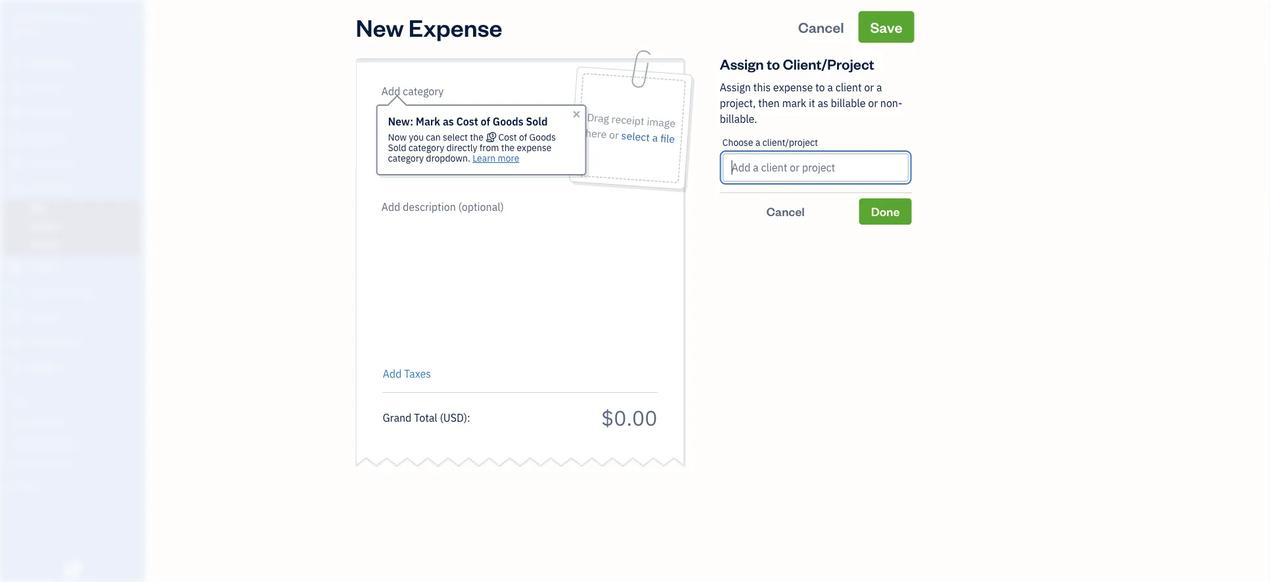 Task type: describe. For each thing, give the bounding box(es) containing it.
image
[[646, 114, 676, 130]]

client image
[[9, 82, 24, 95]]

1 vertical spatial or
[[868, 96, 878, 110]]

owner
[[11, 26, 35, 37]]

save button
[[859, 11, 914, 43]]

estimate image
[[9, 107, 24, 120]]

assign for assign this expense to a client or a project, then mark it as billable or non- billable.
[[720, 81, 751, 94]]

you
[[409, 131, 424, 143]]

expense image
[[9, 182, 24, 195]]

now
[[388, 131, 407, 143]]

cost of goods sold category directly from the expense category dropdown.
[[388, 131, 556, 164]]

0 horizontal spatial to
[[767, 54, 780, 73]]

gary's
[[11, 12, 41, 25]]

select a file
[[621, 129, 675, 146]]

done
[[871, 204, 900, 219]]

drag receipt image here or
[[585, 110, 676, 142]]

receipt
[[611, 112, 645, 128]]

from
[[480, 142, 499, 154]]

grand
[[383, 411, 412, 425]]

billable.
[[720, 112, 757, 126]]

cost inside cost of goods sold category directly from the expense category dropdown.
[[499, 131, 517, 143]]

Add a client or project text field
[[724, 154, 908, 181]]

0 vertical spatial of
[[481, 115, 490, 128]]

gary's company owner
[[11, 12, 89, 37]]

learn more link
[[473, 152, 519, 164]]

sold inside cost of goods sold category directly from the expense category dropdown.
[[388, 142, 406, 154]]

non-
[[881, 96, 903, 110]]

save
[[870, 17, 903, 36]]

assign for assign to client/project
[[720, 54, 764, 73]]

0 horizontal spatial goods
[[493, 115, 524, 128]]

expense
[[409, 11, 502, 42]]

add taxes button
[[383, 366, 431, 382]]

(
[[440, 411, 444, 425]]

file
[[660, 131, 675, 146]]

client
[[836, 81, 862, 94]]

0 vertical spatial cancel
[[798, 17, 844, 36]]

Description text field
[[376, 199, 651, 357]]

mark
[[782, 96, 807, 110]]

learn more
[[473, 152, 519, 164]]

0 vertical spatial cost
[[456, 115, 478, 128]]

0 horizontal spatial the
[[470, 131, 484, 143]]

done button
[[859, 198, 912, 225]]

total
[[414, 411, 437, 425]]

add taxes
[[383, 367, 431, 381]]

Amount (USD) text field
[[601, 404, 658, 431]]

expense inside cost of goods sold category directly from the expense category dropdown.
[[517, 142, 552, 154]]

expense inside assign this expense to a client or a project, then mark it as billable or non- billable.
[[773, 81, 813, 94]]

mark
[[416, 115, 440, 128]]

add
[[383, 367, 402, 381]]

select a file button
[[621, 128, 676, 147]]

as inside assign this expense to a client or a project, then mark it as billable or non- billable.
[[818, 96, 829, 110]]

a inside "element"
[[756, 136, 760, 149]]

assign to client/project
[[720, 54, 875, 73]]

chart image
[[9, 336, 24, 350]]

dashboard image
[[9, 57, 24, 70]]

bank connections image
[[10, 458, 141, 469]]

client/project
[[763, 136, 818, 149]]

can
[[426, 131, 441, 143]]

to inside assign this expense to a client or a project, then mark it as billable or non- billable.
[[816, 81, 825, 94]]

new expense
[[356, 11, 502, 42]]

choose a client/project
[[723, 136, 818, 149]]

timer image
[[9, 287, 24, 300]]

more
[[498, 152, 519, 164]]



Task type: vqa. For each thing, say whether or not it's contained in the screenshot.
the Company
yes



Task type: locate. For each thing, give the bounding box(es) containing it.
invoice image
[[9, 132, 24, 145]]

a left file
[[652, 131, 658, 145]]

1 vertical spatial assign
[[720, 81, 751, 94]]

0 vertical spatial expense
[[773, 81, 813, 94]]

as right it
[[818, 96, 829, 110]]

1 vertical spatial goods
[[529, 131, 556, 143]]

learn
[[473, 152, 496, 164]]

it
[[809, 96, 815, 110]]

sold left close icon
[[526, 115, 548, 128]]

select down 'new: mark as cost of goods sold'
[[443, 131, 468, 143]]

company
[[44, 12, 89, 25]]

or
[[864, 81, 874, 94], [868, 96, 878, 110], [609, 128, 619, 142]]

a right choose
[[756, 136, 760, 149]]

main element
[[0, 0, 177, 582]]

new: mark as cost of goods sold
[[388, 115, 548, 128]]

cost up more
[[499, 131, 517, 143]]

team members image
[[10, 416, 141, 427]]

1 horizontal spatial sold
[[526, 115, 548, 128]]

2 assign from the top
[[720, 81, 751, 94]]

as
[[818, 96, 829, 110], [443, 115, 454, 128]]

0 vertical spatial assign
[[720, 54, 764, 73]]

1 horizontal spatial expense
[[773, 81, 813, 94]]

0 vertical spatial or
[[864, 81, 874, 94]]

1 horizontal spatial of
[[519, 131, 527, 143]]

category
[[409, 142, 444, 154], [388, 152, 424, 164]]

sold
[[526, 115, 548, 128], [388, 142, 406, 154]]

goods up from
[[493, 115, 524, 128]]

0 horizontal spatial expense
[[517, 142, 552, 154]]

1 horizontal spatial to
[[816, 81, 825, 94]]

0 vertical spatial cancel button
[[786, 11, 856, 43]]

choose a client/project element
[[720, 127, 912, 193]]

Date in MM/DD/YYYY format text field
[[383, 116, 468, 130]]

select inside select a file
[[621, 129, 650, 144]]

1 horizontal spatial as
[[818, 96, 829, 110]]

expense up the mark
[[773, 81, 813, 94]]

taxes
[[404, 367, 431, 381]]

2 vertical spatial or
[[609, 128, 619, 142]]

dropdown.
[[426, 152, 470, 164]]

the down 'new: mark as cost of goods sold'
[[470, 131, 484, 143]]

0 horizontal spatial sold
[[388, 142, 406, 154]]

select down receipt
[[621, 129, 650, 144]]

sold left you
[[388, 142, 406, 154]]

cancel button
[[786, 11, 856, 43], [720, 198, 852, 225]]

select
[[621, 129, 650, 144], [443, 131, 468, 143]]

0 horizontal spatial of
[[481, 115, 490, 128]]

assign up project,
[[720, 81, 751, 94]]

or right client
[[864, 81, 874, 94]]

1 vertical spatial cost
[[499, 131, 517, 143]]

assign up this
[[720, 54, 764, 73]]

a up non-
[[877, 81, 882, 94]]

or right here
[[609, 128, 619, 142]]

1 vertical spatial sold
[[388, 142, 406, 154]]

assign this expense to a client or a project, then mark it as billable or non- billable.
[[720, 81, 903, 126]]

a left client
[[828, 81, 833, 94]]

to
[[767, 54, 780, 73], [816, 81, 825, 94]]

or inside drag receipt image here or
[[609, 128, 619, 142]]

expense
[[773, 81, 813, 94], [517, 142, 552, 154]]

1 horizontal spatial goods
[[529, 131, 556, 143]]

drag
[[587, 110, 610, 126]]

grand total ( usd ):
[[383, 411, 470, 425]]

0 vertical spatial goods
[[493, 115, 524, 128]]

1 assign from the top
[[720, 54, 764, 73]]

of up more
[[519, 131, 527, 143]]

items and services image
[[10, 437, 141, 448]]

report image
[[9, 361, 24, 375]]

choose
[[723, 136, 753, 149]]

cancel button down add a client or project text field
[[720, 198, 852, 225]]

1 vertical spatial as
[[443, 115, 454, 128]]

apps image
[[10, 395, 141, 405]]

settings image
[[10, 479, 141, 490]]

cancel
[[798, 17, 844, 36], [767, 204, 805, 219]]

Category text field
[[382, 83, 494, 99]]

1 horizontal spatial cost
[[499, 131, 517, 143]]

money image
[[9, 312, 24, 325]]

payment image
[[9, 157, 24, 170]]

to up this
[[767, 54, 780, 73]]

1 vertical spatial to
[[816, 81, 825, 94]]

category down date in mm/dd/yyyy format text field
[[409, 142, 444, 154]]

cancel button up client/project
[[786, 11, 856, 43]]

0 vertical spatial to
[[767, 54, 780, 73]]

cancel up client/project
[[798, 17, 844, 36]]

of up from
[[481, 115, 490, 128]]

a
[[828, 81, 833, 94], [877, 81, 882, 94], [652, 131, 658, 145], [756, 136, 760, 149]]

usd
[[444, 411, 464, 425]]

new
[[356, 11, 404, 42]]

billable
[[831, 96, 866, 110]]

or left non-
[[868, 96, 878, 110]]

here
[[585, 126, 607, 141]]

a inside select a file
[[652, 131, 658, 145]]

0 horizontal spatial as
[[443, 115, 454, 128]]

as up now you can select the
[[443, 115, 454, 128]]

the
[[470, 131, 484, 143], [501, 142, 515, 154]]

freshbooks image
[[62, 561, 83, 577]]

the inside cost of goods sold category directly from the expense category dropdown.
[[501, 142, 515, 154]]

goods inside cost of goods sold category directly from the expense category dropdown.
[[529, 131, 556, 143]]

0 vertical spatial as
[[818, 96, 829, 110]]

1 horizontal spatial the
[[501, 142, 515, 154]]

expense right from
[[517, 142, 552, 154]]

):
[[464, 411, 470, 425]]

0 horizontal spatial cost
[[456, 115, 478, 128]]

1 vertical spatial cancel
[[767, 204, 805, 219]]

directly
[[447, 142, 477, 154]]

then
[[758, 96, 780, 110]]

0 vertical spatial sold
[[526, 115, 548, 128]]

assign inside assign this expense to a client or a project, then mark it as billable or non- billable.
[[720, 81, 751, 94]]

close image
[[571, 109, 582, 120]]

1 vertical spatial of
[[519, 131, 527, 143]]

project,
[[720, 96, 756, 110]]

now you can select the
[[388, 131, 486, 143]]

0 horizontal spatial select
[[443, 131, 468, 143]]

project image
[[9, 262, 24, 275]]

of inside cost of goods sold category directly from the expense category dropdown.
[[519, 131, 527, 143]]

new:
[[388, 115, 413, 128]]

assign
[[720, 54, 764, 73], [720, 81, 751, 94]]

cost up cost of goods sold category directly from the expense category dropdown.
[[456, 115, 478, 128]]

category down now
[[388, 152, 424, 164]]

1 vertical spatial cancel button
[[720, 198, 852, 225]]

goods
[[493, 115, 524, 128], [529, 131, 556, 143]]

client/project
[[783, 54, 875, 73]]

of
[[481, 115, 490, 128], [519, 131, 527, 143]]

cancel down add a client or project text field
[[767, 204, 805, 219]]

the right from
[[501, 142, 515, 154]]

this
[[754, 81, 771, 94]]

1 horizontal spatial select
[[621, 129, 650, 144]]

to down client/project
[[816, 81, 825, 94]]

goods left here
[[529, 131, 556, 143]]

cost
[[456, 115, 478, 128], [499, 131, 517, 143]]

1 vertical spatial expense
[[517, 142, 552, 154]]



